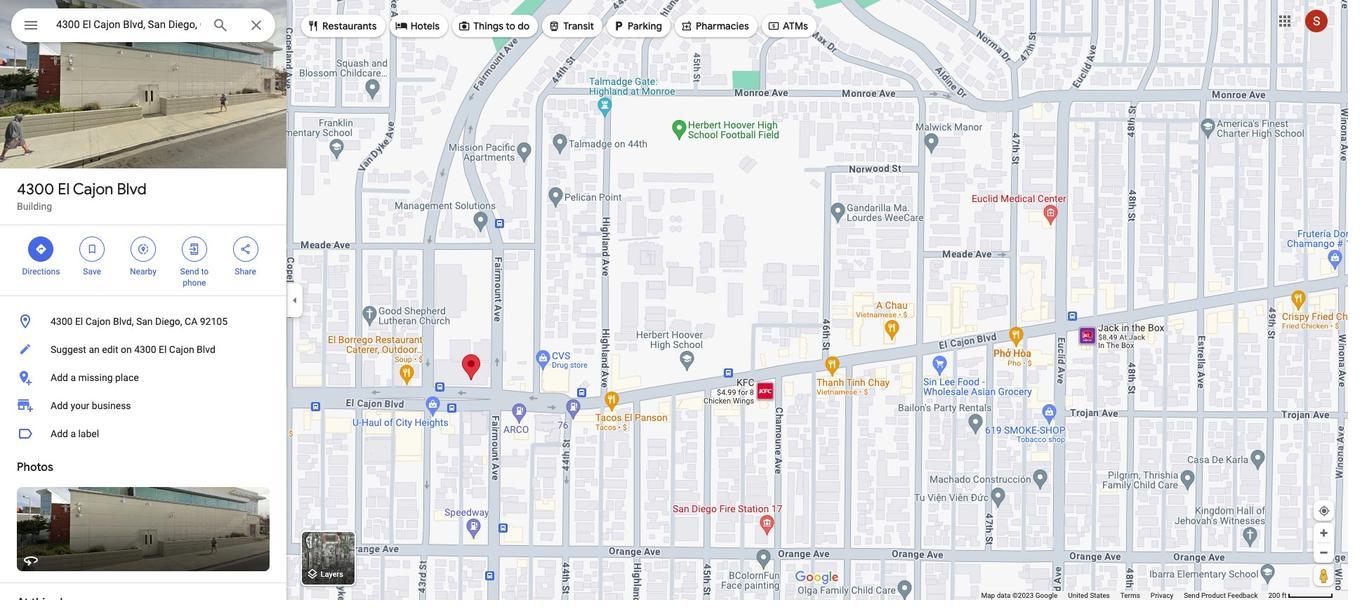 Task type: locate. For each thing, give the bounding box(es) containing it.
1 horizontal spatial el
[[75, 316, 83, 327]]

layers
[[321, 571, 343, 580]]

atms
[[783, 20, 808, 32]]

2 add from the top
[[51, 400, 68, 412]]

add a missing place button
[[0, 364, 287, 392]]

blvd down 92105
[[197, 344, 215, 355]]


[[22, 15, 39, 35]]

200 ft
[[1269, 592, 1287, 600]]

cajon up 
[[73, 180, 113, 199]]

0 vertical spatial to
[[506, 20, 516, 32]]

0 vertical spatial el
[[58, 180, 70, 199]]

el inside 4300 el cajon blvd, san diego, ca 92105 button
[[75, 316, 83, 327]]

4300 inside button
[[51, 316, 73, 327]]

suggest an edit on 4300 el cajon blvd button
[[0, 336, 287, 364]]

1 vertical spatial blvd
[[197, 344, 215, 355]]

200
[[1269, 592, 1281, 600]]

data
[[997, 592, 1011, 600]]

cajon down "ca"
[[169, 344, 194, 355]]

cajon inside 4300 el cajon blvd, san diego, ca 92105 button
[[85, 316, 111, 327]]

a left missing
[[70, 372, 76, 383]]

add a missing place
[[51, 372, 139, 383]]

footer inside google maps element
[[981, 591, 1269, 600]]

1 vertical spatial a
[[70, 428, 76, 440]]

4300 el cajon blvd main content
[[0, 0, 287, 600]]

a
[[70, 372, 76, 383], [70, 428, 76, 440]]

4300 up suggest
[[51, 316, 73, 327]]

send product feedback button
[[1184, 591, 1258, 600]]

cajon left blvd,
[[85, 316, 111, 327]]

add your business
[[51, 400, 131, 412]]

0 vertical spatial 4300
[[17, 180, 54, 199]]

 pharmacies
[[681, 18, 749, 34]]

el inside 4300 el cajon blvd building
[[58, 180, 70, 199]]


[[681, 18, 693, 34]]

send
[[180, 267, 199, 277], [1184, 592, 1200, 600]]

zoom in image
[[1319, 528, 1330, 539]]

transit
[[563, 20, 594, 32]]

0 vertical spatial blvd
[[117, 180, 147, 199]]

4300 inside 4300 el cajon blvd building
[[17, 180, 54, 199]]

4300 right on
[[134, 344, 156, 355]]

google
[[1036, 592, 1058, 600]]

1 vertical spatial cajon
[[85, 316, 111, 327]]

footer
[[981, 591, 1269, 600]]

suggest
[[51, 344, 86, 355]]

add left your
[[51, 400, 68, 412]]

nearby
[[130, 267, 157, 277]]

cajon for blvd,
[[85, 316, 111, 327]]

2 horizontal spatial el
[[159, 344, 167, 355]]

restaurants
[[322, 20, 377, 32]]

el
[[58, 180, 70, 199], [75, 316, 83, 327], [159, 344, 167, 355]]


[[137, 242, 150, 257]]

pharmacies
[[696, 20, 749, 32]]

0 vertical spatial add
[[51, 372, 68, 383]]

edit
[[102, 344, 118, 355]]

1 vertical spatial 4300
[[51, 316, 73, 327]]

terms
[[1121, 592, 1140, 600]]

to
[[506, 20, 516, 32], [201, 267, 209, 277]]

footer containing map data ©2023 google
[[981, 591, 1269, 600]]

hotels
[[411, 20, 440, 32]]

a inside button
[[70, 372, 76, 383]]

blvd inside 4300 el cajon blvd building
[[117, 180, 147, 199]]

to up phone
[[201, 267, 209, 277]]

blvd
[[117, 180, 147, 199], [197, 344, 215, 355]]

cajon for blvd
[[73, 180, 113, 199]]

send left product
[[1184, 592, 1200, 600]]

4300 up building
[[17, 180, 54, 199]]

add a label
[[51, 428, 99, 440]]

send inside send product feedback button
[[1184, 592, 1200, 600]]

2 vertical spatial 4300
[[134, 344, 156, 355]]

4300 el cajon blvd, san diego, ca 92105 button
[[0, 308, 287, 336]]

1 horizontal spatial send
[[1184, 592, 1200, 600]]

0 horizontal spatial send
[[180, 267, 199, 277]]

a inside button
[[70, 428, 76, 440]]

blvd up 
[[117, 180, 147, 199]]

to inside send to phone
[[201, 267, 209, 277]]

terms button
[[1121, 591, 1140, 600]]

2 vertical spatial cajon
[[169, 344, 194, 355]]

1 add from the top
[[51, 372, 68, 383]]

 atms
[[768, 18, 808, 34]]

add
[[51, 372, 68, 383], [51, 400, 68, 412], [51, 428, 68, 440]]

add inside button
[[51, 428, 68, 440]]

0 horizontal spatial to
[[201, 267, 209, 277]]

0 horizontal spatial el
[[58, 180, 70, 199]]

1 a from the top
[[70, 372, 76, 383]]

1 vertical spatial el
[[75, 316, 83, 327]]

add for add a label
[[51, 428, 68, 440]]

to inside  things to do
[[506, 20, 516, 32]]

0 horizontal spatial blvd
[[117, 180, 147, 199]]

2 vertical spatial add
[[51, 428, 68, 440]]

add left label
[[51, 428, 68, 440]]

add inside button
[[51, 372, 68, 383]]

add for add a missing place
[[51, 372, 68, 383]]

 search field
[[11, 8, 275, 45]]

None field
[[56, 16, 201, 33]]

4300 el cajon blvd, san diego, ca 92105
[[51, 316, 228, 327]]

0 vertical spatial cajon
[[73, 180, 113, 199]]

to left do
[[506, 20, 516, 32]]

do
[[518, 20, 530, 32]]

missing
[[78, 372, 113, 383]]

 restaurants
[[307, 18, 377, 34]]

add down suggest
[[51, 372, 68, 383]]

cajon inside 4300 el cajon blvd building
[[73, 180, 113, 199]]

1 horizontal spatial to
[[506, 20, 516, 32]]


[[239, 242, 252, 257]]

1 horizontal spatial blvd
[[197, 344, 215, 355]]

map data ©2023 google
[[981, 592, 1058, 600]]

ft
[[1282, 592, 1287, 600]]


[[458, 18, 471, 34]]

1 vertical spatial to
[[201, 267, 209, 277]]

0 vertical spatial a
[[70, 372, 76, 383]]

1 vertical spatial add
[[51, 400, 68, 412]]

2 vertical spatial el
[[159, 344, 167, 355]]

actions for 4300 el cajon blvd region
[[0, 225, 287, 296]]

directions
[[22, 267, 60, 277]]

cajon
[[73, 180, 113, 199], [85, 316, 111, 327], [169, 344, 194, 355]]

3 add from the top
[[51, 428, 68, 440]]

2 a from the top
[[70, 428, 76, 440]]

a left label
[[70, 428, 76, 440]]

privacy
[[1151, 592, 1174, 600]]

4300
[[17, 180, 54, 199], [51, 316, 73, 327], [134, 344, 156, 355]]

0 vertical spatial send
[[180, 267, 199, 277]]

san
[[136, 316, 153, 327]]

send inside send to phone
[[180, 267, 199, 277]]

1 vertical spatial send
[[1184, 592, 1200, 600]]

label
[[78, 428, 99, 440]]

send up phone
[[180, 267, 199, 277]]



Task type: describe. For each thing, give the bounding box(es) containing it.
collapse side panel image
[[287, 293, 303, 308]]

united states button
[[1068, 591, 1110, 600]]

4300 el cajon blvd building
[[17, 180, 147, 212]]

ca
[[185, 316, 198, 327]]

business
[[92, 400, 131, 412]]

4300 for blvd,
[[51, 316, 73, 327]]

4300 inside "button"
[[134, 344, 156, 355]]

privacy button
[[1151, 591, 1174, 600]]

 things to do
[[458, 18, 530, 34]]

blvd inside "button"
[[197, 344, 215, 355]]

google maps element
[[0, 0, 1348, 600]]

none field inside 4300 el cajon blvd, san diego, ca 92105 field
[[56, 16, 201, 33]]

phone
[[183, 278, 206, 288]]

diego,
[[155, 316, 182, 327]]

show your location image
[[1318, 505, 1331, 518]]


[[188, 242, 201, 257]]


[[35, 242, 47, 257]]

show street view coverage image
[[1314, 565, 1334, 586]]

an
[[89, 344, 100, 355]]

92105
[[200, 316, 228, 327]]

 button
[[11, 8, 51, 45]]

place
[[115, 372, 139, 383]]

parking
[[628, 20, 662, 32]]

feedback
[[1228, 592, 1258, 600]]

4300 El Cajon Blvd, San Diego, CA 92105 field
[[11, 8, 275, 42]]

zoom out image
[[1319, 548, 1330, 558]]

add a label button
[[0, 420, 287, 448]]

a for missing
[[70, 372, 76, 383]]

states
[[1090, 592, 1110, 600]]

map
[[981, 592, 995, 600]]


[[768, 18, 780, 34]]

building
[[17, 201, 52, 212]]

add for add your business
[[51, 400, 68, 412]]


[[307, 18, 320, 34]]

el for blvd
[[58, 180, 70, 199]]

your
[[70, 400, 89, 412]]

el for blvd,
[[75, 316, 83, 327]]

©2023
[[1013, 592, 1034, 600]]

on
[[121, 344, 132, 355]]

united states
[[1068, 592, 1110, 600]]

send to phone
[[180, 267, 209, 288]]

photos
[[17, 461, 53, 475]]

send for send product feedback
[[1184, 592, 1200, 600]]

4300 for blvd
[[17, 180, 54, 199]]

send product feedback
[[1184, 592, 1258, 600]]

200 ft button
[[1269, 592, 1334, 600]]

send for send to phone
[[180, 267, 199, 277]]


[[548, 18, 561, 34]]

add your business link
[[0, 392, 287, 420]]

cajon inside the suggest an edit on 4300 el cajon blvd "button"
[[169, 344, 194, 355]]


[[395, 18, 408, 34]]

google account: sheryl atherton  
(sheryl.atherton@adept.ai) image
[[1306, 10, 1328, 32]]


[[86, 242, 98, 257]]

save
[[83, 267, 101, 277]]

 hotels
[[395, 18, 440, 34]]


[[612, 18, 625, 34]]

united
[[1068, 592, 1089, 600]]

el inside the suggest an edit on 4300 el cajon blvd "button"
[[159, 344, 167, 355]]

 transit
[[548, 18, 594, 34]]

 parking
[[612, 18, 662, 34]]

a for label
[[70, 428, 76, 440]]

blvd,
[[113, 316, 134, 327]]

suggest an edit on 4300 el cajon blvd
[[51, 344, 215, 355]]

product
[[1202, 592, 1226, 600]]

things
[[473, 20, 504, 32]]

share
[[235, 267, 256, 277]]



Task type: vqa. For each thing, say whether or not it's contained in the screenshot.
Book corresponding to Book with Finnair
no



